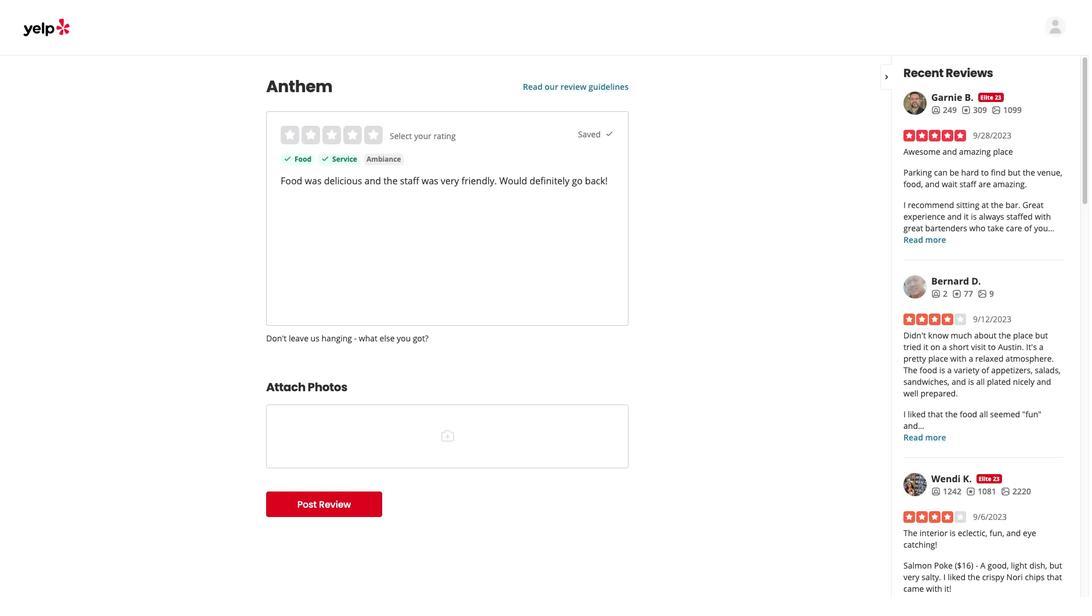 Task type: describe. For each thing, give the bounding box(es) containing it.
0 horizontal spatial staff
[[400, 175, 420, 187]]

friendly.
[[462, 175, 497, 187]]

parking can be hard to find but the venue, food, and wait staff are amazing.
[[904, 167, 1063, 190]]

much
[[952, 330, 973, 341]]

of inside 'i recommend sitting at the bar. great experience and it is always staffed with great bartenders who take care of you…'
[[1025, 223, 1033, 234]]

1 was from the left
[[305, 175, 322, 187]]

chips
[[1026, 572, 1046, 583]]

0 vertical spatial -
[[354, 333, 357, 344]]

post
[[298, 498, 317, 512]]

experience
[[904, 211, 946, 222]]

light
[[1012, 561, 1028, 572]]

the inside didn't know much about the place but tried it on a short visit to austin. it's a pretty place with a relaxed atmosphere. the food is a variety of appetizers, salads, sandwiches, and is all plated nicely and well prepared.
[[999, 330, 1012, 341]]

attach photos
[[266, 380, 348, 396]]

go
[[572, 175, 583, 187]]

photos
[[308, 380, 348, 396]]

food for food was delicious and the staff was very friendly. would definitely go back!
[[281, 175, 303, 187]]

1081
[[979, 486, 997, 497]]

salmon poke ($16) - a good, light dish, but very salty. i liked the crispy nori chips that came with it!
[[904, 561, 1063, 595]]

friends element containing 2
[[932, 288, 948, 300]]

16 friends v2 image
[[932, 487, 941, 497]]

about
[[975, 330, 997, 341]]

very inside salmon poke ($16) - a good, light dish, but very salty. i liked the crispy nori chips that came with it!
[[904, 572, 920, 583]]

crispy
[[983, 572, 1005, 583]]

prepared.
[[921, 388, 959, 399]]

got?
[[413, 333, 429, 344]]

take
[[988, 223, 1005, 234]]

definitely
[[530, 175, 570, 187]]

16 review v2 image for 77
[[953, 290, 962, 299]]

reviews element for k.
[[967, 486, 997, 498]]

post review button
[[266, 492, 382, 518]]

0 horizontal spatial very
[[441, 175, 459, 187]]

venue,
[[1038, 167, 1063, 178]]

16 review v2 image for 309
[[962, 106, 972, 115]]

anthem link
[[266, 75, 496, 98]]

what
[[359, 333, 378, 344]]

topic food detected in review image
[[283, 154, 293, 164]]

atmosphere.
[[1006, 353, 1055, 364]]

service
[[333, 154, 357, 164]]

friends element for garnie b.
[[932, 104, 958, 116]]

249
[[944, 104, 958, 115]]

i for i liked that the food all seemed "fun" and…
[[904, 409, 907, 420]]

amazing
[[960, 146, 992, 157]]

elite 23 link for k.
[[977, 475, 1003, 484]]

can
[[935, 167, 948, 178]]

catching!
[[904, 540, 938, 551]]

find
[[992, 167, 1007, 178]]

is up sandwiches,
[[940, 365, 946, 376]]

and inside the interior is eclectic, fun, and eye catching!
[[1007, 528, 1022, 539]]

read more button for parking can be hard to find but the venue, food, and wait staff are amazing.
[[904, 234, 947, 246]]

it inside 'i recommend sitting at the bar. great experience and it is always staffed with great bartenders who take care of you…'
[[965, 211, 970, 222]]

and…
[[904, 421, 925, 432]]

attach
[[266, 380, 306, 396]]

2
[[944, 288, 948, 299]]

appetizers,
[[992, 365, 1034, 376]]

1 horizontal spatial place
[[994, 146, 1014, 157]]

23 for b.
[[996, 93, 1002, 102]]

leave
[[289, 333, 309, 344]]

recent
[[904, 65, 944, 81]]

that inside i liked that the food all seemed "fun" and…
[[929, 409, 944, 420]]

but for find
[[1009, 167, 1022, 178]]

food was delicious and the staff was very friendly. would definitely go back!
[[281, 175, 608, 187]]

and up the be
[[943, 146, 958, 157]]

us
[[311, 333, 320, 344]]

hard
[[962, 167, 980, 178]]

hanging
[[322, 333, 352, 344]]

recommend
[[909, 200, 955, 211]]

with inside 'i recommend sitting at the bar. great experience and it is always staffed with great bartenders who take care of you…'
[[1036, 211, 1052, 222]]

select
[[390, 131, 412, 142]]

read more for i liked that the food all seemed "fun" and…
[[904, 432, 947, 443]]

4 star rating image for 2
[[904, 314, 967, 326]]

and down variety at right
[[952, 377, 967, 388]]

delicious
[[324, 175, 362, 187]]

reviews element containing 77
[[953, 288, 974, 300]]

0 vertical spatial read
[[523, 81, 543, 92]]

nori
[[1007, 572, 1024, 583]]

liked inside i liked that the food all seemed "fun" and…
[[909, 409, 927, 420]]

more for can
[[926, 234, 947, 246]]

k.
[[964, 473, 973, 486]]

staffed
[[1007, 211, 1034, 222]]

a right on
[[943, 342, 948, 353]]

read for awesome
[[904, 234, 924, 246]]

wendi
[[932, 473, 961, 486]]

great
[[904, 223, 924, 234]]

4 star rating image for 1242
[[904, 512, 967, 524]]

bar.
[[1006, 200, 1021, 211]]

a up variety at right
[[969, 353, 974, 364]]

the inside 'i recommend sitting at the bar. great experience and it is always staffed with great bartenders who take care of you…'
[[992, 200, 1004, 211]]

well
[[904, 388, 919, 399]]

the inside the interior is eclectic, fun, and eye catching!
[[904, 528, 918, 539]]

ambiance
[[367, 154, 401, 164]]

9/12/2023
[[974, 314, 1012, 325]]

always
[[980, 211, 1005, 222]]

elite for b.
[[981, 93, 994, 102]]

elite 23 for k.
[[980, 475, 1000, 483]]

review
[[319, 498, 351, 512]]

more for liked
[[926, 432, 947, 443]]

don't leave us hanging - what else you got?
[[266, 333, 429, 344]]

bernard d.
[[932, 275, 982, 288]]

tried
[[904, 342, 922, 353]]

you…
[[1035, 223, 1055, 234]]

garnie
[[932, 91, 963, 104]]

be
[[950, 167, 960, 178]]

and inside parking can be hard to find but the venue, food, and wait staff are amazing.
[[926, 179, 940, 190]]

anthem
[[266, 75, 333, 98]]

wendi k.
[[932, 473, 973, 486]]

bernard
[[932, 275, 970, 288]]

nicely
[[1014, 377, 1035, 388]]

5 star rating image
[[904, 130, 967, 142]]

the inside salmon poke ($16) - a good, light dish, but very salty. i liked the crispy nori chips that came with it!
[[968, 572, 981, 583]]

poke
[[935, 561, 953, 572]]

of inside didn't know much about the place but tried it on a short visit to austin. it's a pretty place with a relaxed atmosphere. the food is a variety of appetizers, salads, sandwiches, and is all plated nicely and well prepared.
[[982, 365, 990, 376]]

on
[[931, 342, 941, 353]]



Task type: locate. For each thing, give the bounding box(es) containing it.
1 vertical spatial 4 star rating image
[[904, 512, 967, 524]]

1 horizontal spatial with
[[951, 353, 967, 364]]

with
[[1036, 211, 1052, 222], [951, 353, 967, 364], [927, 584, 943, 595]]

very up came
[[904, 572, 920, 583]]

with for place
[[951, 353, 967, 364]]

photo of bernard d. image
[[904, 276, 927, 299]]

2 horizontal spatial place
[[1014, 330, 1034, 341]]

16 friends v2 image left 249
[[932, 106, 941, 115]]

reviews element down k.
[[967, 486, 997, 498]]

garnie b.
[[932, 91, 974, 104]]

eye
[[1024, 528, 1037, 539]]

back!
[[586, 175, 608, 187]]

1 vertical spatial of
[[982, 365, 990, 376]]

1 vertical spatial 16 photos v2 image
[[979, 290, 988, 299]]

and
[[943, 146, 958, 157], [365, 175, 381, 187], [926, 179, 940, 190], [948, 211, 963, 222], [952, 377, 967, 388], [1038, 377, 1052, 388], [1007, 528, 1022, 539]]

select your rating
[[390, 131, 456, 142]]

0 vertical spatial place
[[994, 146, 1014, 157]]

the left venue,
[[1024, 167, 1036, 178]]

the down ($16)
[[968, 572, 981, 583]]

staff
[[400, 175, 420, 187], [960, 179, 977, 190]]

photos element containing 1099
[[992, 104, 1023, 116]]

reviews element for b.
[[962, 104, 988, 116]]

read
[[523, 81, 543, 92], [904, 234, 924, 246], [904, 432, 924, 443]]

to inside didn't know much about the place but tried it on a short visit to austin. it's a pretty place with a relaxed atmosphere. the food is a variety of appetizers, salads, sandwiches, and is all plated nicely and well prepared.
[[989, 342, 997, 353]]

1 vertical spatial read more button
[[904, 432, 947, 444]]

with inside didn't know much about the place but tried it on a short visit to austin. it's a pretty place with a relaxed atmosphere. the food is a variety of appetizers, salads, sandwiches, and is all plated nicely and well prepared.
[[951, 353, 967, 364]]

friends element down bernard
[[932, 288, 948, 300]]

of
[[1025, 223, 1033, 234], [982, 365, 990, 376]]

are
[[979, 179, 992, 190]]

0 vertical spatial i
[[904, 200, 907, 211]]

friends element containing 1242
[[932, 486, 962, 498]]

d.
[[972, 275, 982, 288]]

2 horizontal spatial with
[[1036, 211, 1052, 222]]

and up bartenders
[[948, 211, 963, 222]]

0 vertical spatial the
[[904, 365, 918, 376]]

is inside the interior is eclectic, fun, and eye catching!
[[951, 528, 957, 539]]

1 vertical spatial food
[[281, 175, 303, 187]]

liked
[[909, 409, 927, 420], [948, 572, 966, 583]]

0 horizontal spatial place
[[929, 353, 949, 364]]

with down short
[[951, 353, 967, 364]]

fun,
[[990, 528, 1005, 539]]

review
[[561, 81, 587, 92]]

is
[[972, 211, 978, 222], [940, 365, 946, 376], [969, 377, 975, 388], [951, 528, 957, 539]]

0 vertical spatial read more
[[904, 234, 947, 246]]

1 vertical spatial food
[[961, 409, 978, 420]]

0 vertical spatial reviews element
[[962, 104, 988, 116]]

0 horizontal spatial of
[[982, 365, 990, 376]]

1 vertical spatial all
[[980, 409, 989, 420]]

1 16 friends v2 image from the top
[[932, 106, 941, 115]]

photos element right 309
[[992, 104, 1023, 116]]

2220
[[1013, 486, 1032, 497]]

1 vertical spatial it
[[924, 342, 929, 353]]

0 vertical spatial photos element
[[992, 104, 1023, 116]]

and inside 'i recommend sitting at the bar. great experience and it is always staffed with great bartenders who take care of you…'
[[948, 211, 963, 222]]

elite 23 link up 1081
[[977, 475, 1003, 484]]

the up catching!
[[904, 528, 918, 539]]

guidelines
[[589, 81, 629, 92]]

i down food,
[[904, 200, 907, 211]]

"fun"
[[1023, 409, 1042, 420]]

know
[[929, 330, 949, 341]]

1 vertical spatial very
[[904, 572, 920, 583]]

1 vertical spatial reviews element
[[953, 288, 974, 300]]

amazing.
[[994, 179, 1028, 190]]

2 was from the left
[[422, 175, 439, 187]]

- left what
[[354, 333, 357, 344]]

close sidebar icon image
[[883, 72, 892, 82], [883, 72, 892, 82]]

but inside salmon poke ($16) - a good, light dish, but very salty. i liked the crispy nori chips that came with it!
[[1050, 561, 1063, 572]]

the inside i liked that the food all seemed "fun" and…
[[946, 409, 958, 420]]

1 vertical spatial elite 23
[[980, 475, 1000, 483]]

1 vertical spatial the
[[904, 528, 918, 539]]

reviews element containing 309
[[962, 104, 988, 116]]

more down i liked that the food all seemed "fun" and… at the right of page
[[926, 432, 947, 443]]

salty.
[[922, 572, 942, 583]]

visit
[[972, 342, 987, 353]]

with for good,
[[927, 584, 943, 595]]

elite 23 link
[[979, 93, 1005, 102], [977, 475, 1003, 484]]

0 horizontal spatial -
[[354, 333, 357, 344]]

the inside parking can be hard to find but the venue, food, and wait staff are amazing.
[[1024, 167, 1036, 178]]

topic food detected in review image
[[283, 154, 293, 164]]

attach photos image
[[441, 429, 455, 443]]

variety
[[955, 365, 980, 376]]

salmon
[[904, 561, 933, 572]]

1 horizontal spatial food
[[961, 409, 978, 420]]

elite 23 link up 309
[[979, 93, 1005, 102]]

food for food
[[295, 154, 312, 164]]

our
[[545, 81, 559, 92]]

a right it's
[[1040, 342, 1044, 353]]

16 friends v2 image for 2
[[932, 290, 941, 299]]

food,
[[904, 179, 924, 190]]

food down topic food detected in review image on the left top of page
[[281, 175, 303, 187]]

16 checkmark v2 image
[[605, 130, 615, 139]]

is inside 'i recommend sitting at the bar. great experience and it is always staffed with great bartenders who take care of you…'
[[972, 211, 978, 222]]

else
[[380, 333, 395, 344]]

photos element for b.
[[992, 104, 1023, 116]]

don't
[[266, 333, 287, 344]]

2 vertical spatial place
[[929, 353, 949, 364]]

friends element down wendi
[[932, 486, 962, 498]]

with inside salmon poke ($16) - a good, light dish, but very salty. i liked the crispy nori chips that came with it!
[[927, 584, 943, 595]]

1 vertical spatial more
[[926, 432, 947, 443]]

3 friends element from the top
[[932, 486, 962, 498]]

a
[[943, 342, 948, 353], [1040, 342, 1044, 353], [969, 353, 974, 364], [948, 365, 953, 376]]

1 vertical spatial read more
[[904, 432, 947, 443]]

it inside didn't know much about the place but tried it on a short visit to austin. it's a pretty place with a relaxed atmosphere. the food is a variety of appetizers, salads, sandwiches, and is all plated nicely and well prepared.
[[924, 342, 929, 353]]

all
[[977, 377, 986, 388], [980, 409, 989, 420]]

0 vertical spatial read more button
[[904, 234, 947, 246]]

reviews element
[[962, 104, 988, 116], [953, 288, 974, 300], [967, 486, 997, 498]]

didn't
[[904, 330, 927, 341]]

2 vertical spatial photos element
[[1002, 486, 1032, 498]]

0 vertical spatial friends element
[[932, 104, 958, 116]]

read more for parking can be hard to find but the venue, food, and wait staff are amazing.
[[904, 234, 947, 246]]

($16)
[[956, 561, 974, 572]]

2 vertical spatial with
[[927, 584, 943, 595]]

read our review guidelines
[[523, 81, 629, 92]]

0 vertical spatial all
[[977, 377, 986, 388]]

2 vertical spatial friends element
[[932, 486, 962, 498]]

1 horizontal spatial that
[[1048, 572, 1063, 583]]

elite up 309
[[981, 93, 994, 102]]

1 horizontal spatial liked
[[948, 572, 966, 583]]

with up the you…
[[1036, 211, 1052, 222]]

1 4 star rating image from the top
[[904, 314, 967, 326]]

that right chips
[[1048, 572, 1063, 583]]

0 horizontal spatial it
[[924, 342, 929, 353]]

but up amazing. at the right top of the page
[[1009, 167, 1022, 178]]

staff down the ambiance
[[400, 175, 420, 187]]

that down prepared.
[[929, 409, 944, 420]]

the interior is eclectic, fun, and eye catching!
[[904, 528, 1037, 551]]

9/28/2023
[[974, 130, 1012, 141]]

1 vertical spatial 16 friends v2 image
[[932, 290, 941, 299]]

read left our on the top right
[[523, 81, 543, 92]]

elite 23 for b.
[[981, 93, 1002, 102]]

it left on
[[924, 342, 929, 353]]

16 photos v2 image left the 2220
[[1002, 487, 1011, 497]]

1 horizontal spatial staff
[[960, 179, 977, 190]]

0 vertical spatial more
[[926, 234, 947, 246]]

all inside i liked that the food all seemed "fun" and…
[[980, 409, 989, 420]]

0 vertical spatial 16 photos v2 image
[[992, 106, 1002, 115]]

16 photos v2 image
[[992, 106, 1002, 115], [979, 290, 988, 299], [1002, 487, 1011, 497]]

read more down and…
[[904, 432, 947, 443]]

0 vertical spatial of
[[1025, 223, 1033, 234]]

the down prepared.
[[946, 409, 958, 420]]

didn't know much about the place but tried it on a short visit to austin. it's a pretty place with a relaxed atmosphere. the food is a variety of appetizers, salads, sandwiches, and is all plated nicely and well prepared.
[[904, 330, 1062, 399]]

i inside i liked that the food all seemed "fun" and…
[[904, 409, 907, 420]]

16 photos v2 image left 9
[[979, 290, 988, 299]]

elite
[[981, 93, 994, 102], [980, 475, 992, 483]]

0 vertical spatial elite 23 link
[[979, 93, 1005, 102]]

the inside didn't know much about the place but tried it on a short visit to austin. it's a pretty place with a relaxed atmosphere. the food is a variety of appetizers, salads, sandwiches, and is all plated nicely and well prepared.
[[904, 365, 918, 376]]

the down pretty in the bottom of the page
[[904, 365, 918, 376]]

all inside didn't know much about the place but tried it on a short visit to austin. it's a pretty place with a relaxed atmosphere. the food is a variety of appetizers, salads, sandwiches, and is all plated nicely and well prepared.
[[977, 377, 986, 388]]

who
[[970, 223, 986, 234]]

good,
[[988, 561, 1010, 572]]

food inside i liked that the food all seemed "fun" and…
[[961, 409, 978, 420]]

0 vertical spatial 16 friends v2 image
[[932, 106, 941, 115]]

read more button down great
[[904, 234, 947, 246]]

pretty
[[904, 353, 927, 364]]

reviews element down b.
[[962, 104, 988, 116]]

0 vertical spatial but
[[1009, 167, 1022, 178]]

4 star rating image up the know
[[904, 314, 967, 326]]

Food was delicious and the staff was very friendly. Would definitely go back! text field
[[281, 175, 615, 187]]

1 vertical spatial elite
[[980, 475, 992, 483]]

it down sitting
[[965, 211, 970, 222]]

0 vertical spatial with
[[1036, 211, 1052, 222]]

0 vertical spatial that
[[929, 409, 944, 420]]

1 vertical spatial to
[[989, 342, 997, 353]]

reviews element containing 1081
[[967, 486, 997, 498]]

was down your
[[422, 175, 439, 187]]

is right interior
[[951, 528, 957, 539]]

it!
[[945, 584, 952, 595]]

of down relaxed
[[982, 365, 990, 376]]

-
[[354, 333, 357, 344], [976, 561, 979, 572]]

is up the who
[[972, 211, 978, 222]]

i up and…
[[904, 409, 907, 420]]

elite 23 up 309
[[981, 93, 1002, 102]]

1 vertical spatial with
[[951, 353, 967, 364]]

to up are
[[982, 167, 990, 178]]

4 star rating image up interior
[[904, 512, 967, 524]]

2 read more from the top
[[904, 432, 947, 443]]

1 horizontal spatial but
[[1036, 330, 1049, 341]]

i down the 'poke' at the right bottom
[[944, 572, 946, 583]]

2 vertical spatial 16 photos v2 image
[[1002, 487, 1011, 497]]

the
[[904, 365, 918, 376], [904, 528, 918, 539]]

was left delicious
[[305, 175, 322, 187]]

1 vertical spatial photos element
[[979, 288, 995, 300]]

1099
[[1004, 104, 1023, 115]]

0 horizontal spatial with
[[927, 584, 943, 595]]

elite 23
[[981, 93, 1002, 102], [980, 475, 1000, 483]]

photos element containing 9
[[979, 288, 995, 300]]

1 horizontal spatial -
[[976, 561, 979, 572]]

1 vertical spatial liked
[[948, 572, 966, 583]]

1 vertical spatial 23
[[994, 475, 1000, 483]]

read down and…
[[904, 432, 924, 443]]

23 for k.
[[994, 475, 1000, 483]]

elite for k.
[[980, 475, 992, 483]]

16 review v2 image left "77"
[[953, 290, 962, 299]]

liked down ($16)
[[948, 572, 966, 583]]

1 vertical spatial elite 23 link
[[977, 475, 1003, 484]]

1 horizontal spatial it
[[965, 211, 970, 222]]

2 vertical spatial read
[[904, 432, 924, 443]]

1 vertical spatial i
[[904, 409, 907, 420]]

1 more from the top
[[926, 234, 947, 246]]

food
[[295, 154, 312, 164], [281, 175, 303, 187]]

reviews element down bernard d.
[[953, 288, 974, 300]]

food inside didn't know much about the place but tried it on a short visit to austin. it's a pretty place with a relaxed atmosphere. the food is a variety of appetizers, salads, sandwiches, and is all plated nicely and well prepared.
[[920, 365, 938, 376]]

0 vertical spatial very
[[441, 175, 459, 187]]

plated
[[988, 377, 1012, 388]]

rating element
[[281, 126, 383, 145]]

and down can
[[926, 179, 940, 190]]

food left seemed
[[961, 409, 978, 420]]

1 horizontal spatial was
[[422, 175, 439, 187]]

0 vertical spatial elite 23
[[981, 93, 1002, 102]]

2 read more button from the top
[[904, 432, 947, 444]]

but right the dish,
[[1050, 561, 1063, 572]]

friends element containing 249
[[932, 104, 958, 116]]

- inside salmon poke ($16) - a good, light dish, but very salty. i liked the crispy nori chips that came with it!
[[976, 561, 979, 572]]

23
[[996, 93, 1002, 102], [994, 475, 1000, 483]]

great
[[1023, 200, 1045, 211]]

16 review v2 image
[[967, 487, 976, 497]]

0 vertical spatial elite
[[981, 93, 994, 102]]

0 horizontal spatial was
[[305, 175, 322, 187]]

1 vertical spatial place
[[1014, 330, 1034, 341]]

photos element right 1081
[[1002, 486, 1032, 498]]

16 review v2 image down b.
[[962, 106, 972, 115]]

jeremy m. image
[[1046, 16, 1067, 37]]

i inside 'i recommend sitting at the bar. great experience and it is always staffed with great bartenders who take care of you…'
[[904, 200, 907, 211]]

0 vertical spatial liked
[[909, 409, 927, 420]]

1 read more from the top
[[904, 234, 947, 246]]

austin.
[[999, 342, 1025, 353]]

2 the from the top
[[904, 528, 918, 539]]

1 vertical spatial friends element
[[932, 288, 948, 300]]

1 vertical spatial but
[[1036, 330, 1049, 341]]

friends element for wendi k.
[[932, 486, 962, 498]]

place up it's
[[1014, 330, 1034, 341]]

0 vertical spatial it
[[965, 211, 970, 222]]

a left variety at right
[[948, 365, 953, 376]]

liked inside salmon poke ($16) - a good, light dish, but very salty. i liked the crispy nori chips that came with it!
[[948, 572, 966, 583]]

i for i recommend sitting at the bar. great experience and it is always staffed with great bartenders who take care of you…
[[904, 200, 907, 211]]

1 horizontal spatial very
[[904, 572, 920, 583]]

9/6/2023
[[974, 512, 1008, 523]]

1 friends element from the top
[[932, 104, 958, 116]]

read more down great
[[904, 234, 947, 246]]

0 horizontal spatial but
[[1009, 167, 1022, 178]]

food up sandwiches,
[[920, 365, 938, 376]]

2 4 star rating image from the top
[[904, 512, 967, 524]]

read our review guidelines link
[[523, 81, 629, 92]]

0 vertical spatial 4 star rating image
[[904, 314, 967, 326]]

0 horizontal spatial liked
[[909, 409, 927, 420]]

your
[[415, 131, 432, 142]]

16 photos v2 image for b.
[[992, 106, 1002, 115]]

all left seemed
[[980, 409, 989, 420]]

1242
[[944, 486, 962, 497]]

2 vertical spatial reviews element
[[967, 486, 997, 498]]

23 right b.
[[996, 93, 1002, 102]]

16 photos v2 image for k.
[[1002, 487, 1011, 497]]

16 friends v2 image for 249
[[932, 106, 941, 115]]

2 vertical spatial i
[[944, 572, 946, 583]]

recent reviews
[[904, 65, 994, 81]]

friends element
[[932, 104, 958, 116], [932, 288, 948, 300], [932, 486, 962, 498]]

of right care
[[1025, 223, 1033, 234]]

2 friends element from the top
[[932, 288, 948, 300]]

is down variety at right
[[969, 377, 975, 388]]

1 horizontal spatial of
[[1025, 223, 1033, 234]]

staff down the hard
[[960, 179, 977, 190]]

1 read more button from the top
[[904, 234, 947, 246]]

staff inside parking can be hard to find but the venue, food, and wait staff are amazing.
[[960, 179, 977, 190]]

read more button for i liked that the food all seemed "fun" and…
[[904, 432, 947, 444]]

more down bartenders
[[926, 234, 947, 246]]

bartenders
[[926, 223, 968, 234]]

but inside didn't know much about the place but tried it on a short visit to austin. it's a pretty place with a relaxed atmosphere. the food is a variety of appetizers, salads, sandwiches, and is all plated nicely and well prepared.
[[1036, 330, 1049, 341]]

2 16 friends v2 image from the top
[[932, 290, 941, 299]]

photos element
[[992, 104, 1023, 116], [979, 288, 995, 300], [1002, 486, 1032, 498]]

was
[[305, 175, 322, 187], [422, 175, 439, 187]]

1 vertical spatial read
[[904, 234, 924, 246]]

to inside parking can be hard to find but the venue, food, and wait staff are amazing.
[[982, 167, 990, 178]]

photos element containing 2220
[[1002, 486, 1032, 498]]

and left eye
[[1007, 528, 1022, 539]]

photo of wendi k. image
[[904, 474, 927, 497]]

16 review v2 image
[[962, 106, 972, 115], [953, 290, 962, 299]]

to up relaxed
[[989, 342, 997, 353]]

and down the salads,
[[1038, 377, 1052, 388]]

0 vertical spatial food
[[295, 154, 312, 164]]

photos element down d. at top
[[979, 288, 995, 300]]

topic service detected in review image
[[321, 154, 330, 164], [321, 154, 330, 164]]

1 vertical spatial that
[[1048, 572, 1063, 583]]

would
[[500, 175, 528, 187]]

but up it's
[[1036, 330, 1049, 341]]

2 more from the top
[[926, 432, 947, 443]]

eclectic,
[[959, 528, 988, 539]]

very left friendly.
[[441, 175, 459, 187]]

read for didn't
[[904, 432, 924, 443]]

food right topic food detected in review image on the left top of page
[[295, 154, 312, 164]]

0 horizontal spatial food
[[920, 365, 938, 376]]

1 vertical spatial -
[[976, 561, 979, 572]]

liked up and…
[[909, 409, 927, 420]]

elite 23 link for b.
[[979, 93, 1005, 102]]

i liked that the food all seemed "fun" and…
[[904, 409, 1042, 432]]

and down the ambiance
[[365, 175, 381, 187]]

with down salty.
[[927, 584, 943, 595]]

seemed
[[991, 409, 1021, 420]]

16 friends v2 image
[[932, 106, 941, 115], [932, 290, 941, 299]]

place down on
[[929, 353, 949, 364]]

elite 23 up 1081
[[980, 475, 1000, 483]]

wait
[[942, 179, 958, 190]]

None radio
[[281, 126, 299, 145], [302, 126, 320, 145], [323, 126, 341, 145], [344, 126, 362, 145], [364, 126, 383, 145], [281, 126, 299, 145], [302, 126, 320, 145], [323, 126, 341, 145], [344, 126, 362, 145], [364, 126, 383, 145]]

i inside salmon poke ($16) - a good, light dish, but very salty. i liked the crispy nori chips that came with it!
[[944, 572, 946, 583]]

photo of garnie b. image
[[904, 92, 927, 115]]

saved
[[579, 129, 605, 140]]

read down great
[[904, 234, 924, 246]]

16 friends v2 image left the 2
[[932, 290, 941, 299]]

the right at
[[992, 200, 1004, 211]]

but inside parking can be hard to find but the venue, food, and wait staff are amazing.
[[1009, 167, 1022, 178]]

sitting
[[957, 200, 980, 211]]

0 vertical spatial 16 review v2 image
[[962, 106, 972, 115]]

all down variety at right
[[977, 377, 986, 388]]

more
[[926, 234, 947, 246], [926, 432, 947, 443]]

elite up 1081
[[980, 475, 992, 483]]

awesome
[[904, 146, 941, 157]]

- left a
[[976, 561, 979, 572]]

short
[[950, 342, 970, 353]]

4 star rating image
[[904, 314, 967, 326], [904, 512, 967, 524]]

a
[[981, 561, 986, 572]]

that inside salmon poke ($16) - a good, light dish, but very salty. i liked the crispy nori chips that came with it!
[[1048, 572, 1063, 583]]

0 vertical spatial food
[[920, 365, 938, 376]]

0 vertical spatial to
[[982, 167, 990, 178]]

1 vertical spatial 16 review v2 image
[[953, 290, 962, 299]]

2 vertical spatial but
[[1050, 561, 1063, 572]]

photos element for k.
[[1002, 486, 1032, 498]]

i recommend sitting at the bar. great experience and it is always staffed with great bartenders who take care of you…
[[904, 200, 1055, 234]]

0 vertical spatial 23
[[996, 93, 1002, 102]]

you
[[397, 333, 411, 344]]

the up austin.
[[999, 330, 1012, 341]]

0 horizontal spatial that
[[929, 409, 944, 420]]

1 the from the top
[[904, 365, 918, 376]]

friends element down the "garnie"
[[932, 104, 958, 116]]

read more button
[[904, 234, 947, 246], [904, 432, 947, 444]]

16 photos v2 image left the 1099
[[992, 106, 1002, 115]]

it's
[[1027, 342, 1038, 353]]

2 horizontal spatial but
[[1050, 561, 1063, 572]]

awesome and amazing place
[[904, 146, 1014, 157]]

read more button down and…
[[904, 432, 947, 444]]

but for place
[[1036, 330, 1049, 341]]

place down 9/28/2023
[[994, 146, 1014, 157]]

23 up 1081
[[994, 475, 1000, 483]]

the down the ambiance
[[384, 175, 398, 187]]

came
[[904, 584, 925, 595]]

at
[[982, 200, 990, 211]]



Task type: vqa. For each thing, say whether or not it's contained in the screenshot.
Donuts at the bottom of the page
no



